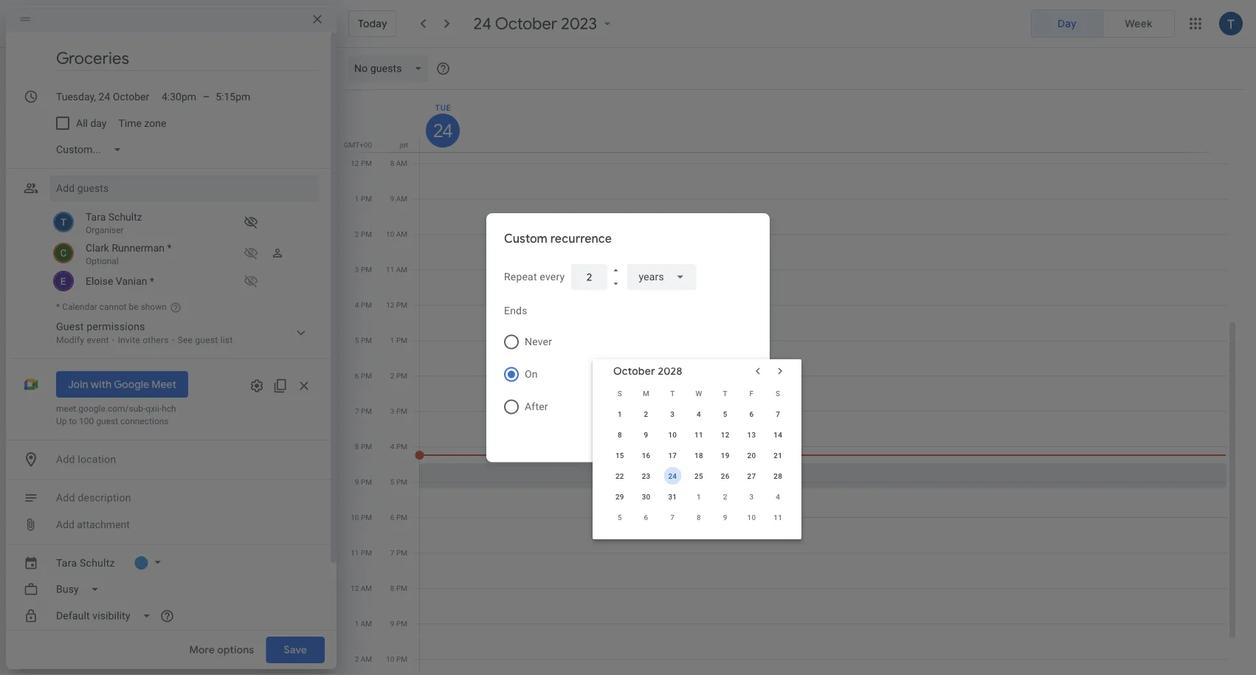 Task type: locate. For each thing, give the bounding box(es) containing it.
am up 1 am
[[361, 584, 372, 593]]

14 element
[[770, 426, 787, 444]]

am down 1 am
[[361, 655, 372, 664]]

am down 9 am
[[396, 230, 408, 239]]

meet
[[152, 378, 176, 391]]

* right the "vanian" on the left top of the page
[[150, 275, 154, 287]]

10 up 11 pm
[[351, 513, 359, 522]]

add attachment button
[[50, 512, 136, 538]]

10 down 3 november element
[[748, 513, 756, 522]]

tara down add
[[56, 557, 77, 569]]

1 horizontal spatial 6 pm
[[391, 513, 408, 522]]

* inside 'clark runnerman * optional'
[[167, 242, 172, 254]]

0 vertical spatial 12 pm
[[351, 159, 372, 168]]

12 pm down 11 am
[[386, 301, 408, 309]]

1 horizontal spatial 7 pm
[[391, 549, 408, 558]]

1 am
[[355, 620, 372, 628]]

7 pm
[[355, 407, 372, 416], [391, 549, 408, 558]]

1 vertical spatial october
[[614, 365, 656, 378]]

6 row from the top
[[607, 486, 792, 507]]

1 horizontal spatial 8 pm
[[391, 584, 408, 593]]

0 vertical spatial 9 pm
[[355, 478, 372, 487]]

6 pm
[[355, 371, 372, 380], [391, 513, 408, 522]]

1 vertical spatial tara
[[56, 557, 77, 569]]

s down the date on which the recurrence ends text box
[[618, 389, 623, 398]]

* for clark runnerman * optional
[[167, 242, 172, 254]]

11 up 18
[[695, 430, 704, 439]]

schultz inside tara schultz organiser
[[108, 211, 142, 223]]

1 vertical spatial 6 pm
[[391, 513, 408, 522]]

t
[[671, 389, 675, 398], [723, 389, 728, 398]]

3 pm
[[355, 265, 372, 274], [391, 407, 408, 416]]

am for 1 am
[[361, 620, 372, 628]]

12
[[351, 159, 359, 168], [386, 301, 395, 309], [721, 430, 730, 439], [351, 584, 359, 593]]

today button
[[349, 10, 397, 37]]

29
[[616, 492, 625, 501]]

t left 'f'
[[723, 389, 728, 398]]

9 pm right 1 am
[[391, 620, 408, 628]]

add
[[56, 519, 75, 531]]

* left calendar
[[56, 302, 60, 312]]

row containing 1
[[607, 404, 792, 424]]

0 vertical spatial schultz
[[108, 211, 142, 223]]

2 row from the top
[[607, 404, 792, 424]]

october 2028 option group
[[498, 326, 802, 540]]

1 vertical spatial 7 pm
[[391, 549, 408, 558]]

1 left 9 am
[[355, 194, 359, 203]]

24 for 24 october 2023
[[474, 13, 492, 34]]

0 horizontal spatial 10 pm
[[351, 513, 372, 522]]

1 down 12 am
[[355, 620, 359, 628]]

24
[[474, 13, 492, 34], [669, 472, 677, 481]]

11 for 11 am
[[386, 265, 395, 274]]

0 horizontal spatial 8 pm
[[355, 442, 372, 451]]

1 horizontal spatial 9 pm
[[391, 620, 408, 628]]

9 pm
[[355, 478, 372, 487], [391, 620, 408, 628]]

row
[[607, 383, 792, 404], [607, 404, 792, 424], [607, 424, 792, 445], [607, 445, 792, 466], [607, 466, 792, 486], [607, 486, 792, 507], [607, 507, 792, 528]]

0 vertical spatial 6 pm
[[355, 371, 372, 380]]

0 vertical spatial 1 pm
[[355, 194, 372, 203]]

11 up 12 am
[[351, 549, 359, 558]]

4 row from the top
[[607, 445, 792, 466]]

22 element
[[611, 467, 629, 485]]

0 horizontal spatial 5 pm
[[355, 336, 372, 345]]

schultz up organiser
[[108, 211, 142, 223]]

9 up 10 am
[[390, 194, 395, 203]]

8
[[390, 159, 395, 168], [618, 430, 622, 439], [355, 442, 359, 451], [697, 513, 701, 522], [391, 584, 395, 593]]

9 down 2 november element
[[724, 513, 728, 522]]

1 vertical spatial schultz
[[80, 557, 115, 569]]

3
[[355, 265, 359, 274], [391, 407, 395, 416], [671, 410, 675, 419], [750, 492, 754, 501]]

17 element
[[664, 447, 682, 464]]

–
[[203, 91, 210, 103]]

0 horizontal spatial 9 pm
[[355, 478, 372, 487]]

12 down 11 pm
[[351, 584, 359, 593]]

done
[[728, 437, 754, 450]]

* down tara schultz, organiser tree item
[[167, 242, 172, 254]]

1 s from the left
[[618, 389, 623, 398]]

cancel button
[[664, 426, 711, 461]]

pm
[[361, 159, 372, 168], [361, 194, 372, 203], [361, 230, 372, 239], [361, 265, 372, 274], [361, 301, 372, 309], [397, 301, 408, 309], [361, 336, 372, 345], [397, 336, 408, 345], [361, 371, 372, 380], [397, 371, 408, 380], [361, 407, 372, 416], [397, 407, 408, 416], [361, 442, 372, 451], [397, 442, 408, 451], [361, 478, 372, 487], [397, 478, 408, 487], [361, 513, 372, 522], [397, 513, 408, 522], [361, 549, 372, 558], [397, 549, 408, 558], [397, 584, 408, 593], [397, 620, 408, 628], [397, 655, 408, 664]]

0 horizontal spatial *
[[56, 302, 60, 312]]

24 for 24
[[669, 472, 677, 481]]

8 november element
[[690, 509, 708, 526]]

*
[[167, 242, 172, 254], [150, 275, 154, 287], [56, 302, 60, 312]]

0 vertical spatial 5 pm
[[355, 336, 372, 345]]

1 horizontal spatial 4 pm
[[391, 442, 408, 451]]

None field
[[627, 264, 697, 290]]

s
[[618, 389, 623, 398], [776, 389, 781, 398]]

23 element
[[638, 467, 655, 485]]

am for 12 am
[[361, 584, 372, 593]]

2 pm
[[355, 230, 372, 239], [391, 371, 408, 380]]

am for 9 am
[[396, 194, 408, 203]]

row group
[[607, 404, 792, 528]]

11 down 4 november element in the right bottom of the page
[[774, 513, 783, 522]]

runnerman
[[112, 242, 165, 254]]

* inside eloise vanian tree item
[[150, 275, 154, 287]]

0 horizontal spatial 4 pm
[[355, 301, 372, 309]]

tara inside tara schultz organiser
[[86, 211, 106, 223]]

2 november element
[[717, 488, 735, 506]]

1 vertical spatial 2 pm
[[391, 371, 408, 380]]

Years to repeat number field
[[583, 264, 596, 290]]

7 row from the top
[[607, 507, 792, 528]]

5 pm
[[355, 336, 372, 345], [391, 478, 408, 487]]

1 horizontal spatial 5 pm
[[391, 478, 408, 487]]

19 element
[[717, 447, 735, 464]]

tara up organiser
[[86, 211, 106, 223]]

0 vertical spatial 2 pm
[[355, 230, 372, 239]]

tara schultz
[[56, 557, 115, 569]]

0 vertical spatial *
[[167, 242, 172, 254]]

31 element
[[664, 488, 682, 506]]

1 pm left 9 am
[[355, 194, 372, 203]]

0 vertical spatial tara
[[86, 211, 106, 223]]

11 am
[[386, 265, 408, 274]]

on
[[525, 368, 538, 380]]

2028
[[658, 365, 683, 378]]

Date on which the recurrence ends text field
[[605, 361, 661, 388]]

16
[[642, 451, 651, 460]]

1 vertical spatial 9 pm
[[391, 620, 408, 628]]

10 up 11 am
[[386, 230, 395, 239]]

row group inside october 2028 'option group'
[[607, 404, 792, 528]]

1 vertical spatial 24
[[669, 472, 677, 481]]

1 vertical spatial 4 pm
[[391, 442, 408, 451]]

to element
[[203, 91, 210, 103]]

0 vertical spatial 8 pm
[[355, 442, 372, 451]]

october up m
[[614, 365, 656, 378]]

0 horizontal spatial 3 pm
[[355, 265, 372, 274]]

10 pm right 2 am
[[386, 655, 408, 664]]

guests invited to this event. tree
[[50, 208, 319, 293]]

guest
[[96, 416, 118, 427]]

1 up 15 element
[[618, 410, 622, 419]]

11 for 11 element
[[695, 430, 704, 439]]

grid containing gmt+00
[[343, 90, 1239, 676]]

5 row from the top
[[607, 466, 792, 486]]

1 horizontal spatial 24
[[669, 472, 677, 481]]

am down 10 am
[[396, 265, 408, 274]]

1 vertical spatial *
[[150, 275, 154, 287]]

0 horizontal spatial october
[[496, 13, 558, 34]]

am
[[396, 159, 408, 168], [396, 194, 408, 203], [396, 230, 408, 239], [396, 265, 408, 274], [361, 584, 372, 593], [361, 620, 372, 628], [361, 655, 372, 664]]

16 element
[[638, 447, 655, 464]]

after
[[525, 401, 548, 413]]

10
[[386, 230, 395, 239], [669, 430, 677, 439], [748, 513, 756, 522], [351, 513, 359, 522], [386, 655, 395, 664]]

1 horizontal spatial october
[[614, 365, 656, 378]]

0 horizontal spatial 24
[[474, 13, 492, 34]]

1 row from the top
[[607, 383, 792, 404]]

0 horizontal spatial 12 pm
[[351, 159, 372, 168]]

day
[[1058, 17, 1077, 30]]

am down 8 am
[[396, 194, 408, 203]]

1 horizontal spatial t
[[723, 389, 728, 398]]

10 element
[[664, 426, 682, 444]]

to
[[69, 416, 77, 427]]

1 pm down 11 am
[[391, 336, 408, 345]]

9 pm up 11 pm
[[355, 478, 372, 487]]

column header
[[419, 90, 1227, 152]]

recurrence
[[551, 231, 612, 246]]

s right 'f'
[[776, 389, 781, 398]]

am down jot
[[396, 159, 408, 168]]

4 november element
[[770, 488, 787, 506]]

12 down gmt+00 at the left top of page
[[351, 159, 359, 168]]

am up 2 am
[[361, 620, 372, 628]]

1
[[355, 194, 359, 203], [391, 336, 395, 345], [618, 410, 622, 419], [697, 492, 701, 501], [355, 620, 359, 628]]

join
[[68, 378, 88, 391]]

4
[[355, 301, 359, 309], [697, 410, 701, 419], [391, 442, 395, 451], [776, 492, 781, 501]]

12 pm down gmt+00 at the left top of page
[[351, 159, 372, 168]]

t down 2028
[[671, 389, 675, 398]]

tara for tara schultz organiser
[[86, 211, 106, 223]]

option group
[[1032, 10, 1176, 38]]

1 horizontal spatial 2 pm
[[391, 371, 408, 380]]

0 vertical spatial 7 pm
[[355, 407, 372, 416]]

12 up 19
[[721, 430, 730, 439]]

2 horizontal spatial *
[[167, 242, 172, 254]]

1 down 11 am
[[391, 336, 395, 345]]

2 vertical spatial *
[[56, 302, 60, 312]]

1 horizontal spatial 12 pm
[[386, 301, 408, 309]]

0 horizontal spatial 1 pm
[[355, 194, 372, 203]]

9 up 11 pm
[[355, 478, 359, 487]]

meet.google.com/sub-
[[56, 404, 146, 414]]

am for 11 am
[[396, 265, 408, 274]]

10 pm up 11 pm
[[351, 513, 372, 522]]

1 horizontal spatial *
[[150, 275, 154, 287]]

6
[[355, 371, 359, 380], [750, 410, 754, 419], [644, 513, 649, 522], [391, 513, 395, 522]]

f
[[750, 389, 754, 398]]

1 november element
[[690, 488, 708, 506]]

1 horizontal spatial s
[[776, 389, 781, 398]]

30 element
[[638, 488, 655, 506]]

7 inside "element"
[[671, 513, 675, 522]]

24 inside 24 cell
[[669, 472, 677, 481]]

0 horizontal spatial 6 pm
[[355, 371, 372, 380]]

4 pm
[[355, 301, 372, 309], [391, 442, 408, 451]]

0 vertical spatial 4 pm
[[355, 301, 372, 309]]

be
[[129, 302, 139, 312]]

2023
[[561, 13, 598, 34]]

clark
[[86, 242, 109, 254]]

7
[[355, 407, 359, 416], [776, 410, 781, 419], [671, 513, 675, 522], [391, 549, 395, 558]]

row containing 22
[[607, 466, 792, 486]]

0 horizontal spatial tara
[[56, 557, 77, 569]]

1 horizontal spatial tara
[[86, 211, 106, 223]]

schultz down add attachment button
[[80, 557, 115, 569]]

0 horizontal spatial t
[[671, 389, 675, 398]]

tara
[[86, 211, 106, 223], [56, 557, 77, 569]]

grid
[[343, 90, 1239, 676]]

10 pm
[[351, 513, 372, 522], [386, 655, 408, 664]]

24 october 2023
[[474, 13, 598, 34]]

15 element
[[611, 447, 629, 464]]

0 vertical spatial 24
[[474, 13, 492, 34]]

1 t from the left
[[671, 389, 675, 398]]

3 row from the top
[[607, 424, 792, 445]]

row group containing 1
[[607, 404, 792, 528]]

0 horizontal spatial s
[[618, 389, 623, 398]]

1 vertical spatial 3 pm
[[391, 407, 408, 416]]

0 horizontal spatial 7 pm
[[355, 407, 372, 416]]

october left "2023"
[[496, 13, 558, 34]]

3 november element
[[743, 488, 761, 506]]

cannot
[[99, 302, 127, 312]]

1 horizontal spatial 10 pm
[[386, 655, 408, 664]]

25
[[695, 472, 704, 481]]

1 horizontal spatial 1 pm
[[391, 336, 408, 345]]

9
[[390, 194, 395, 203], [644, 430, 649, 439], [355, 478, 359, 487], [724, 513, 728, 522], [391, 620, 395, 628]]

0 vertical spatial 3 pm
[[355, 265, 372, 274]]

11 pm
[[351, 549, 372, 558]]

29 element
[[611, 488, 629, 506]]

7 november element
[[664, 509, 682, 526]]

1 vertical spatial 1 pm
[[391, 336, 408, 345]]

1 vertical spatial 5 pm
[[391, 478, 408, 487]]

schultz
[[108, 211, 142, 223], [80, 557, 115, 569]]

11 down 10 am
[[386, 265, 395, 274]]



Task type: describe. For each thing, give the bounding box(es) containing it.
time zone button
[[113, 110, 172, 137]]

8 am
[[390, 159, 408, 168]]

eloise vanian tree item
[[50, 270, 319, 293]]

11 element
[[690, 426, 708, 444]]

qxii-
[[146, 404, 162, 414]]

row containing 8
[[607, 424, 792, 445]]

up
[[56, 416, 67, 427]]

0 horizontal spatial 2 pm
[[355, 230, 372, 239]]

9 up 16 element
[[644, 430, 649, 439]]

5 november element
[[611, 509, 629, 526]]

row containing 15
[[607, 445, 792, 466]]

join with google meet
[[68, 378, 176, 391]]

gmt+00
[[344, 140, 372, 149]]

28 element
[[770, 467, 787, 485]]

w
[[696, 389, 703, 398]]

schultz for tara schultz organiser
[[108, 211, 142, 223]]

24 october 2023 button
[[468, 13, 621, 34]]

12 inside october 2028 'grid'
[[721, 430, 730, 439]]

optional
[[86, 256, 119, 267]]

clark runnerman * optional
[[86, 242, 172, 267]]

10 november element
[[743, 509, 761, 526]]

all day
[[76, 117, 107, 129]]

done button
[[717, 426, 764, 461]]

27 element
[[743, 467, 761, 485]]

with
[[91, 378, 112, 391]]

9 november element
[[717, 509, 735, 526]]

m
[[643, 389, 650, 398]]

11 for 11 november element
[[774, 513, 783, 522]]

2 s from the left
[[776, 389, 781, 398]]

custom recurrence dialog
[[487, 213, 802, 540]]

Occurrence count number field
[[605, 394, 625, 420]]

13 element
[[743, 426, 761, 444]]

Day radio
[[1032, 10, 1104, 38]]

row containing s
[[607, 383, 792, 404]]

30
[[642, 492, 651, 501]]

clark runnerman, optional tree item
[[50, 239, 319, 270]]

18
[[695, 451, 704, 460]]

17
[[669, 451, 677, 460]]

meet.google.com/sub-qxii-hch up to 100 guest connections
[[56, 404, 176, 427]]

attachment
[[77, 519, 130, 531]]

3 inside 3 november element
[[750, 492, 754, 501]]

cancel
[[671, 437, 704, 450]]

2 am
[[355, 655, 372, 664]]

week
[[1126, 17, 1153, 30]]

25 element
[[690, 467, 708, 485]]

12 down 11 am
[[386, 301, 395, 309]]

11 for 11 pm
[[351, 549, 359, 558]]

13
[[748, 430, 756, 439]]

eloise vanian *
[[86, 275, 154, 287]]

* calendar cannot be shown
[[56, 302, 167, 312]]

october 2028 grid
[[607, 383, 792, 528]]

never
[[525, 336, 552, 348]]

1 vertical spatial 8 pm
[[391, 584, 408, 593]]

repeat
[[504, 271, 537, 283]]

1 vertical spatial 12 pm
[[386, 301, 408, 309]]

Week radio
[[1103, 10, 1176, 38]]

zone
[[144, 117, 166, 129]]

time zone
[[118, 117, 166, 129]]

27
[[748, 472, 756, 481]]

repeat every
[[504, 271, 565, 283]]

11 november element
[[770, 509, 787, 526]]

9 right 1 am
[[391, 620, 395, 628]]

google
[[114, 378, 149, 391]]

calendar
[[62, 302, 97, 312]]

20 element
[[743, 447, 761, 464]]

28
[[774, 472, 783, 481]]

24 element
[[664, 467, 682, 485]]

time
[[118, 117, 142, 129]]

custom recurrence
[[504, 231, 612, 246]]

custom
[[504, 231, 548, 246]]

all
[[76, 117, 88, 129]]

22
[[616, 472, 625, 481]]

1 up 8 november element
[[697, 492, 701, 501]]

row containing 5
[[607, 507, 792, 528]]

october inside 'option group'
[[614, 365, 656, 378]]

31
[[669, 492, 677, 501]]

0 vertical spatial october
[[496, 13, 558, 34]]

2 t from the left
[[723, 389, 728, 398]]

ends
[[504, 305, 528, 317]]

10 right 2 am
[[386, 655, 395, 664]]

am for 8 am
[[396, 159, 408, 168]]

join with google meet link
[[56, 371, 188, 398]]

option group containing day
[[1032, 10, 1176, 38]]

21
[[774, 451, 783, 460]]

10 up 17
[[669, 430, 677, 439]]

none field inside custom recurrence dialog
[[627, 264, 697, 290]]

23
[[642, 472, 651, 481]]

hch
[[162, 404, 176, 414]]

tara schultz organiser
[[86, 211, 142, 236]]

18 element
[[690, 447, 708, 464]]

12 element
[[717, 426, 735, 444]]

10 am
[[386, 230, 408, 239]]

october 2028
[[614, 365, 683, 378]]

24 cell
[[660, 466, 686, 486]]

today
[[358, 17, 387, 30]]

add attachment
[[56, 519, 130, 531]]

tara for tara schultz
[[56, 557, 77, 569]]

1 horizontal spatial 3 pm
[[391, 407, 408, 416]]

schultz for tara schultz
[[80, 557, 115, 569]]

1 vertical spatial 10 pm
[[386, 655, 408, 664]]

am for 2 am
[[361, 655, 372, 664]]

100
[[79, 416, 94, 427]]

am for 10 am
[[396, 230, 408, 239]]

eloise
[[86, 275, 113, 287]]

0 vertical spatial 10 pm
[[351, 513, 372, 522]]

connections
[[120, 416, 169, 427]]

vanian
[[116, 275, 147, 287]]

21 element
[[770, 447, 787, 464]]

organiser
[[86, 225, 124, 236]]

* for eloise vanian *
[[150, 275, 154, 287]]

20
[[748, 451, 756, 460]]

6 november element
[[638, 509, 655, 526]]

14
[[774, 430, 783, 439]]

12 am
[[351, 584, 372, 593]]

19
[[721, 451, 730, 460]]

row containing 29
[[607, 486, 792, 507]]

shown
[[141, 302, 167, 312]]

15
[[616, 451, 625, 460]]

Add title text field
[[56, 47, 319, 69]]

every
[[540, 271, 565, 283]]

day
[[90, 117, 107, 129]]

tara schultz, organiser tree item
[[50, 208, 319, 239]]

26
[[721, 472, 730, 481]]

9 am
[[390, 194, 408, 203]]

jot
[[400, 140, 408, 149]]

26 element
[[717, 467, 735, 485]]



Task type: vqa. For each thing, say whether or not it's contained in the screenshot.
7
yes



